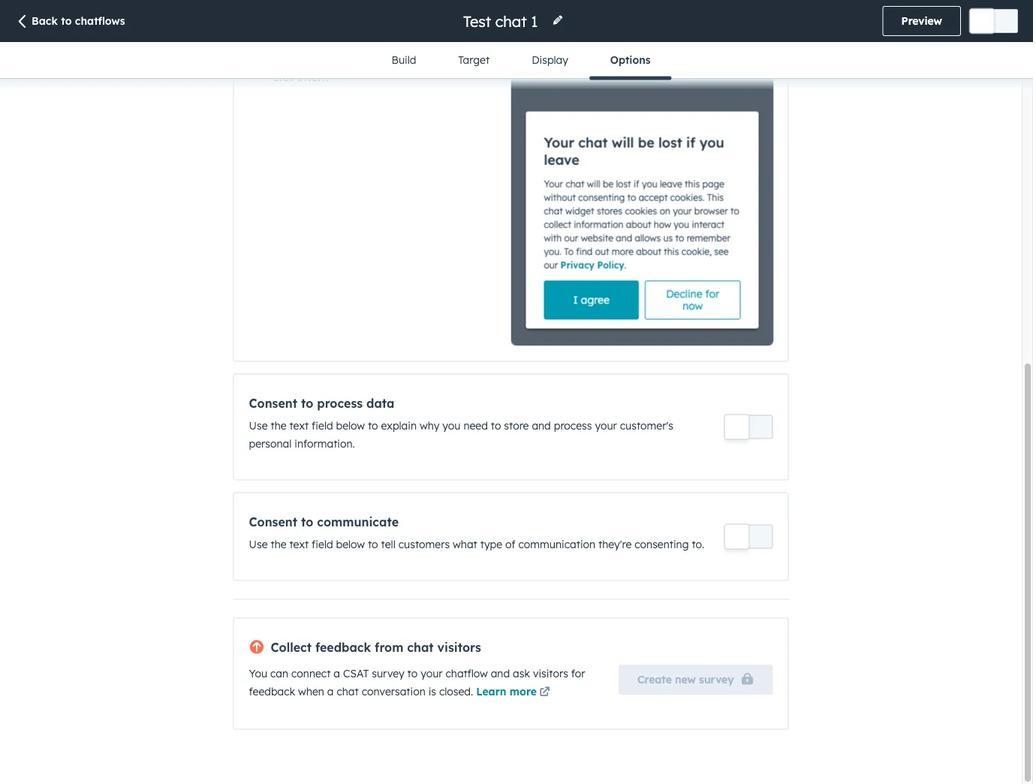 Task type: locate. For each thing, give the bounding box(es) containing it.
0 horizontal spatial and
[[491, 667, 510, 681]]

1 vertical spatial the
[[271, 538, 287, 551]]

0 horizontal spatial if
[[634, 178, 640, 190]]

your left 'customer's'
[[595, 419, 617, 432]]

our
[[565, 232, 579, 244], [544, 259, 558, 271]]

on up the how
[[660, 205, 671, 217]]

your for your chat will be lost if you leave this page without consenting to accept cookies. this chat widget stores cookies on your browser to collect information about how you interact with our website and allows us to remember you. to find out more about this cookie, see our
[[544, 178, 563, 190]]

0 vertical spatial for
[[706, 288, 720, 301]]

0 horizontal spatial more
[[510, 685, 537, 699]]

visitors inside you can connect a csat survey to your chatflow and ask visitors for feedback when a chat conversation is closed.
[[533, 667, 569, 681]]

2 consent from the top
[[249, 514, 298, 530]]

1 horizontal spatial survey
[[699, 673, 734, 687]]

our down you.
[[544, 259, 558, 271]]

2 below from the top
[[336, 538, 365, 551]]

this
[[685, 178, 700, 190], [664, 246, 679, 257]]

for right now
[[706, 288, 720, 301]]

personal
[[249, 437, 292, 450]]

customer's
[[620, 419, 674, 432]]

the up personal
[[271, 419, 287, 432]]

0 vertical spatial and
[[616, 232, 633, 244]]

chat
[[579, 134, 608, 151], [566, 178, 585, 190], [544, 205, 563, 217], [407, 640, 434, 655], [337, 685, 359, 699]]

2 text from the top
[[290, 538, 309, 551]]

2 link opens in a new window image from the top
[[540, 688, 550, 699]]

you right the how
[[674, 219, 690, 230]]

2 horizontal spatial your
[[673, 205, 692, 217]]

use up personal
[[249, 419, 268, 432]]

0 horizontal spatial for
[[572, 667, 586, 681]]

.
[[625, 259, 627, 271]]

communication
[[519, 538, 596, 551]]

intent
[[297, 69, 330, 85]]

cookie,
[[682, 246, 712, 257]]

consenting
[[579, 192, 625, 203], [635, 538, 689, 551]]

consenting inside 'your chat will be lost if you leave this page without consenting to accept cookies. this chat widget stores cookies on your browser to collect information about how you interact with our website and allows us to remember you. to find out more about this cookie, see our'
[[579, 192, 625, 203]]

can
[[270, 667, 289, 681]]

more inside 'your chat will be lost if you leave this page without consenting to accept cookies. this chat widget stores cookies on your browser to collect information about how you interact with our website and allows us to remember you. to find out more about this cookie, see our'
[[612, 246, 634, 257]]

below inside use the text field below to explain why you need to store and process your customer's personal information.
[[336, 419, 365, 432]]

chat up without
[[566, 178, 585, 190]]

chat inside your chat will be lost if you leave
[[579, 134, 608, 151]]

feedback down "can"
[[249, 685, 295, 699]]

your
[[673, 205, 692, 217], [595, 419, 617, 432], [421, 667, 443, 681]]

1 horizontal spatial leave
[[660, 178, 683, 190]]

you right why
[[443, 419, 461, 432]]

survey right new
[[699, 673, 734, 687]]

about down cookies
[[626, 219, 652, 230]]

use down "consent to communicate"
[[249, 538, 268, 551]]

for
[[706, 288, 720, 301], [572, 667, 586, 681]]

0 horizontal spatial your
[[421, 667, 443, 681]]

create new survey
[[638, 673, 734, 687]]

interact
[[692, 219, 725, 230]]

process inside use the text field below to explain why you need to store and process your customer's personal information.
[[554, 419, 592, 432]]

1 text from the top
[[290, 419, 309, 432]]

use the text field below to explain why you need to store and process your customer's personal information.
[[249, 419, 674, 450]]

and right store at bottom
[[532, 419, 551, 432]]

see
[[715, 246, 729, 257]]

below for process
[[336, 419, 365, 432]]

1 vertical spatial lost
[[616, 178, 631, 190]]

more inside learn more link
[[510, 685, 537, 699]]

0 horizontal spatial be
[[603, 178, 614, 190]]

1 vertical spatial your
[[595, 419, 617, 432]]

they're
[[599, 538, 632, 551]]

more
[[612, 246, 634, 257], [510, 685, 537, 699]]

chat down csat
[[337, 685, 359, 699]]

1 use from the top
[[249, 419, 268, 432]]

feedback up csat
[[315, 640, 371, 655]]

2 horizontal spatial and
[[616, 232, 633, 244]]

chat up widget
[[579, 134, 608, 151]]

this up cookies.
[[685, 178, 700, 190]]

tell
[[381, 538, 396, 551]]

0 vertical spatial field
[[312, 419, 333, 432]]

communicate
[[317, 514, 399, 530]]

for inside decline for now
[[706, 288, 720, 301]]

explain
[[381, 419, 417, 432]]

process right store at bottom
[[554, 419, 592, 432]]

cookies.
[[671, 192, 705, 203]]

1 horizontal spatial more
[[612, 246, 634, 257]]

1 vertical spatial field
[[312, 538, 333, 551]]

1 consent from the top
[[249, 396, 298, 411]]

be
[[638, 134, 655, 151], [603, 178, 614, 190]]

field inside use the text field below to explain why you need to store and process your customer's personal information.
[[312, 419, 333, 432]]

2 vertical spatial your
[[421, 667, 443, 681]]

to up conversation
[[408, 667, 418, 681]]

1 link opens in a new window image from the top
[[540, 684, 550, 702]]

0 horizontal spatial this
[[664, 246, 679, 257]]

0 horizontal spatial leave
[[544, 151, 580, 168]]

0 vertical spatial on
[[451, 54, 465, 69]]

0 vertical spatial more
[[612, 246, 634, 257]]

show consent banner to visitor on exit intent
[[273, 54, 465, 85]]

if up cookies.
[[687, 134, 696, 151]]

2 field from the top
[[312, 538, 333, 551]]

0 vertical spatial this
[[685, 178, 700, 190]]

leave for your chat will be lost if you leave
[[544, 151, 580, 168]]

0 vertical spatial if
[[687, 134, 696, 151]]

0 vertical spatial consenting
[[579, 192, 625, 203]]

field up information.
[[312, 419, 333, 432]]

more up .
[[612, 246, 634, 257]]

if inside your chat will be lost if you leave
[[687, 134, 696, 151]]

text down "consent to communicate"
[[290, 538, 309, 551]]

lost inside 'your chat will be lost if you leave this page without consenting to accept cookies. this chat widget stores cookies on your browser to collect information about how you interact with our website and allows us to remember you. to find out more about this cookie, see our'
[[616, 178, 631, 190]]

below
[[336, 419, 365, 432], [336, 538, 365, 551]]

leave
[[544, 151, 580, 168], [660, 178, 683, 190]]

to right back
[[61, 14, 72, 27]]

a left csat
[[334, 667, 340, 681]]

the for consent to process data
[[271, 419, 287, 432]]

consent to process data
[[249, 396, 395, 411]]

1 horizontal spatial for
[[706, 288, 720, 301]]

be for your chat will be lost if you leave this page without consenting to accept cookies. this chat widget stores cookies on your browser to collect information about how you interact with our website and allows us to remember you. to find out more about this cookie, see our
[[603, 178, 614, 190]]

will up widget
[[587, 178, 601, 190]]

process left data on the left of page
[[317, 396, 363, 411]]

options button
[[590, 42, 672, 80]]

your inside your chat will be lost if you leave
[[544, 134, 575, 151]]

your inside 'your chat will be lost if you leave this page without consenting to accept cookies. this chat widget stores cookies on your browser to collect information about how you interact with our website and allows us to remember you. to find out more about this cookie, see our'
[[544, 178, 563, 190]]

feedback
[[315, 640, 371, 655], [249, 685, 295, 699]]

with
[[544, 232, 562, 244]]

be inside 'your chat will be lost if you leave this page without consenting to accept cookies. this chat widget stores cookies on your browser to collect information about how you interact with our website and allows us to remember you. to find out more about this cookie, see our'
[[603, 178, 614, 190]]

visitor
[[413, 54, 448, 69]]

be up the accept at the right
[[638, 134, 655, 151]]

link opens in a new window image
[[540, 684, 550, 702], [540, 688, 550, 699]]

consenting up stores
[[579, 192, 625, 203]]

1 horizontal spatial visitors
[[533, 667, 569, 681]]

more down ask on the bottom
[[510, 685, 537, 699]]

cookies
[[625, 205, 658, 217]]

on inside show consent banner to visitor on exit intent
[[451, 54, 465, 69]]

0 vertical spatial process
[[317, 396, 363, 411]]

1 field from the top
[[312, 419, 333, 432]]

0 horizontal spatial process
[[317, 396, 363, 411]]

0 vertical spatial will
[[612, 134, 634, 151]]

build
[[392, 53, 416, 66]]

0 vertical spatial below
[[336, 419, 365, 432]]

conversation
[[362, 685, 426, 699]]

1 vertical spatial consent
[[249, 514, 298, 530]]

use
[[249, 419, 268, 432], [249, 538, 268, 551]]

0 vertical spatial about
[[626, 219, 652, 230]]

use inside use the text field below to explain why you need to store and process your customer's personal information.
[[249, 419, 268, 432]]

survey
[[372, 667, 405, 681], [699, 673, 734, 687]]

your down cookies.
[[673, 205, 692, 217]]

1 horizontal spatial your
[[595, 419, 617, 432]]

0 vertical spatial lost
[[659, 134, 683, 151]]

None field
[[462, 11, 543, 31]]

0 vertical spatial your
[[544, 134, 575, 151]]

lost up stores
[[616, 178, 631, 190]]

document containing your chat will be lost if you leave this page without consenting to accept cookies. this chat widget stores cookies on your browser to collect information about how you interact with our website and allows us to remember you. to find out more about this cookie, see our
[[544, 177, 741, 272]]

visitors up the chatflow
[[438, 640, 481, 655]]

lost
[[659, 134, 683, 151], [616, 178, 631, 190]]

leave up without
[[544, 151, 580, 168]]

text inside use the text field below to explain why you need to store and process your customer's personal information.
[[290, 419, 309, 432]]

1 your from the top
[[544, 134, 575, 151]]

0 horizontal spatial visitors
[[438, 640, 481, 655]]

navigation
[[371, 42, 672, 80]]

0 vertical spatial your
[[673, 205, 692, 217]]

0 horizontal spatial feedback
[[249, 685, 295, 699]]

1 horizontal spatial and
[[532, 419, 551, 432]]

your chat will be lost if you leave
[[544, 134, 725, 168]]

and left 'allows'
[[616, 232, 633, 244]]

to up information.
[[301, 396, 314, 411]]

2 your from the top
[[544, 178, 563, 190]]

1 vertical spatial text
[[290, 538, 309, 551]]

0 vertical spatial leave
[[544, 151, 580, 168]]

be up stores
[[603, 178, 614, 190]]

and inside 'your chat will be lost if you leave this page without consenting to accept cookies. this chat widget stores cookies on your browser to collect information about how you interact with our website and allows us to remember you. to find out more about this cookie, see our'
[[616, 232, 633, 244]]

what
[[453, 538, 478, 551]]

this down us
[[664, 246, 679, 257]]

visitors right ask on the bottom
[[533, 667, 569, 681]]

and
[[616, 232, 633, 244], [532, 419, 551, 432], [491, 667, 510, 681]]

below up information.
[[336, 419, 365, 432]]

0 horizontal spatial consenting
[[579, 192, 625, 203]]

1 vertical spatial feedback
[[249, 685, 295, 699]]

document
[[544, 177, 741, 272]]

field
[[312, 419, 333, 432], [312, 538, 333, 551]]

lost up cookies.
[[659, 134, 683, 151]]

accept
[[639, 192, 668, 203]]

learn
[[476, 685, 507, 699]]

lost inside your chat will be lost if you leave
[[659, 134, 683, 151]]

1 vertical spatial consenting
[[635, 538, 689, 551]]

the down "consent to communicate"
[[271, 538, 287, 551]]

store
[[504, 419, 529, 432]]

1 horizontal spatial will
[[612, 134, 634, 151]]

you
[[700, 134, 725, 151], [642, 178, 658, 190], [674, 219, 690, 230], [443, 419, 461, 432]]

0 horizontal spatial survey
[[372, 667, 405, 681]]

0 vertical spatial consent
[[249, 396, 298, 411]]

1 vertical spatial visitors
[[533, 667, 569, 681]]

1 the from the top
[[271, 419, 287, 432]]

field down "consent to communicate"
[[312, 538, 333, 551]]

1 vertical spatial leave
[[660, 178, 683, 190]]

1 vertical spatial if
[[634, 178, 640, 190]]

0 vertical spatial visitors
[[438, 640, 481, 655]]

if inside 'your chat will be lost if you leave this page without consenting to accept cookies. this chat widget stores cookies on your browser to collect information about how you interact with our website and allows us to remember you. to find out more about this cookie, see our'
[[634, 178, 640, 190]]

leave up cookies.
[[660, 178, 683, 190]]

1 horizontal spatial process
[[554, 419, 592, 432]]

1 horizontal spatial feedback
[[315, 640, 371, 655]]

1 horizontal spatial on
[[660, 205, 671, 217]]

if
[[687, 134, 696, 151], [634, 178, 640, 190]]

you inside your chat will be lost if you leave
[[700, 134, 725, 151]]

survey up conversation
[[372, 667, 405, 681]]

below for communicate
[[336, 538, 365, 551]]

leave inside 'your chat will be lost if you leave this page without consenting to accept cookies. this chat widget stores cookies on your browser to collect information about how you interact with our website and allows us to remember you. to find out more about this cookie, see our'
[[660, 178, 683, 190]]

your up is
[[421, 667, 443, 681]]

1 vertical spatial our
[[544, 259, 558, 271]]

1 vertical spatial will
[[587, 178, 601, 190]]

1 vertical spatial below
[[336, 538, 365, 551]]

the
[[271, 419, 287, 432], [271, 538, 287, 551]]

0 vertical spatial text
[[290, 419, 309, 432]]

1 vertical spatial for
[[572, 667, 586, 681]]

to left visitor at left
[[398, 54, 410, 69]]

0 vertical spatial use
[[249, 419, 268, 432]]

your
[[544, 134, 575, 151], [544, 178, 563, 190]]

0 vertical spatial the
[[271, 419, 287, 432]]

consenting left to. in the bottom right of the page
[[635, 538, 689, 551]]

0 horizontal spatial on
[[451, 54, 465, 69]]

and inside use the text field below to explain why you need to store and process your customer's personal information.
[[532, 419, 551, 432]]

1 vertical spatial be
[[603, 178, 614, 190]]

and up learn more
[[491, 667, 510, 681]]

you can connect a csat survey to your chatflow and ask visitors for feedback when a chat conversation is closed.
[[249, 667, 586, 699]]

1 horizontal spatial if
[[687, 134, 696, 151]]

2 use from the top
[[249, 538, 268, 551]]

stores
[[597, 205, 623, 217]]

1 horizontal spatial lost
[[659, 134, 683, 151]]

use for consent to communicate
[[249, 538, 268, 551]]

1 vertical spatial and
[[532, 419, 551, 432]]

will inside your chat will be lost if you leave
[[612, 134, 634, 151]]

1 vertical spatial on
[[660, 205, 671, 217]]

be inside your chat will be lost if you leave
[[638, 134, 655, 151]]

preview
[[902, 14, 943, 27]]

learn more link
[[476, 684, 553, 702]]

text
[[290, 419, 309, 432], [290, 538, 309, 551]]

2 vertical spatial and
[[491, 667, 510, 681]]

about down 'allows'
[[637, 246, 662, 257]]

1 below from the top
[[336, 419, 365, 432]]

your inside 'your chat will be lost if you leave this page without consenting to accept cookies. this chat widget stores cookies on your browser to collect information about how you interact with our website and allows us to remember you. to find out more about this cookie, see our'
[[673, 205, 692, 217]]

you up the accept at the right
[[642, 178, 658, 190]]

will
[[612, 134, 634, 151], [587, 178, 601, 190]]

for right ask on the bottom
[[572, 667, 586, 681]]

field for communicate
[[312, 538, 333, 551]]

1 vertical spatial your
[[544, 178, 563, 190]]

leave for your chat will be lost if you leave this page without consenting to accept cookies. this chat widget stores cookies on your browser to collect information about how you interact with our website and allows us to remember you. to find out more about this cookie, see our
[[660, 178, 683, 190]]

1 horizontal spatial be
[[638, 134, 655, 151]]

0 horizontal spatial will
[[587, 178, 601, 190]]

will for your chat will be lost if you leave
[[612, 134, 634, 151]]

1 horizontal spatial consenting
[[635, 538, 689, 551]]

you up page on the top of page
[[700, 134, 725, 151]]

1 vertical spatial process
[[554, 419, 592, 432]]

collect feedback from chat visitors
[[271, 640, 481, 655]]

1 vertical spatial use
[[249, 538, 268, 551]]

1 vertical spatial more
[[510, 685, 537, 699]]

below down communicate on the bottom
[[336, 538, 365, 551]]

1 horizontal spatial our
[[565, 232, 579, 244]]

leave inside your chat will be lost if you leave
[[544, 151, 580, 168]]

2 the from the top
[[271, 538, 287, 551]]

if up the accept at the right
[[634, 178, 640, 190]]

i agree button
[[544, 281, 639, 320]]

decline for now
[[667, 288, 720, 313]]

the inside use the text field below to explain why you need to store and process your customer's personal information.
[[271, 419, 287, 432]]

will inside 'your chat will be lost if you leave this page without consenting to accept cookies. this chat widget stores cookies on your browser to collect information about how you interact with our website and allows us to remember you. to find out more about this cookie, see our'
[[587, 178, 601, 190]]

will up stores
[[612, 134, 634, 151]]

0 horizontal spatial lost
[[616, 178, 631, 190]]

0 vertical spatial a
[[334, 667, 340, 681]]

0 vertical spatial be
[[638, 134, 655, 151]]

our up to at the top of page
[[565, 232, 579, 244]]

on right visitor at left
[[451, 54, 465, 69]]

a right when
[[327, 685, 334, 699]]

build button
[[371, 42, 438, 78]]

website
[[581, 232, 614, 244]]

text up information.
[[290, 419, 309, 432]]



Task type: describe. For each thing, give the bounding box(es) containing it.
back to chatflows
[[32, 14, 125, 27]]

create new survey button
[[619, 665, 773, 695]]

banner
[[355, 54, 395, 69]]

chat right from
[[407, 640, 434, 655]]

feedback inside you can connect a csat survey to your chatflow and ask visitors for feedback when a chat conversation is closed.
[[249, 685, 295, 699]]

closed.
[[439, 685, 473, 699]]

for inside you can connect a csat survey to your chatflow and ask visitors for feedback when a chat conversation is closed.
[[572, 667, 586, 681]]

decline
[[667, 288, 703, 301]]

consent for consent to process data
[[249, 396, 298, 411]]

learn more
[[476, 685, 537, 699]]

to right need
[[491, 419, 501, 432]]

you.
[[544, 246, 562, 257]]

to right browser
[[731, 205, 740, 217]]

the for consent to communicate
[[271, 538, 287, 551]]

back to chatflows button
[[15, 14, 125, 30]]

target button
[[438, 42, 511, 78]]

to down data on the left of page
[[368, 419, 378, 432]]

consent
[[307, 54, 351, 69]]

out
[[596, 246, 610, 257]]

widget
[[566, 205, 595, 217]]

0 vertical spatial our
[[565, 232, 579, 244]]

your inside you can connect a csat survey to your chatflow and ask visitors for feedback when a chat conversation is closed.
[[421, 667, 443, 681]]

how
[[654, 219, 672, 230]]

field for process
[[312, 419, 333, 432]]

navigation containing build
[[371, 42, 672, 80]]

collect
[[544, 219, 572, 230]]

0 vertical spatial feedback
[[315, 640, 371, 655]]

privacy policy .
[[561, 259, 627, 271]]

you inside use the text field below to explain why you need to store and process your customer's personal information.
[[443, 419, 461, 432]]

to up cookies
[[628, 192, 637, 203]]

your for your chat will be lost if you leave
[[544, 134, 575, 151]]

connect
[[291, 667, 331, 681]]

if for your chat will be lost if you leave this page without consenting to accept cookies. this chat widget stores cookies on your browser to collect information about how you interact with our website and allows us to remember you. to find out more about this cookie, see our
[[634, 178, 640, 190]]

preview button
[[883, 6, 962, 36]]

customers
[[399, 538, 450, 551]]

and inside you can connect a csat survey to your chatflow and ask visitors for feedback when a chat conversation is closed.
[[491, 667, 510, 681]]

0 horizontal spatial our
[[544, 259, 558, 271]]

you
[[249, 667, 267, 681]]

why
[[420, 419, 440, 432]]

data
[[367, 396, 395, 411]]

chatflows
[[75, 14, 125, 27]]

us
[[664, 232, 673, 244]]

browser
[[695, 205, 728, 217]]

type
[[481, 538, 503, 551]]

chatflow
[[446, 667, 488, 681]]

page
[[703, 178, 725, 190]]

collect
[[271, 640, 312, 655]]

back
[[32, 14, 58, 27]]

target
[[459, 53, 490, 66]]

be for your chat will be lost if you leave
[[638, 134, 655, 151]]

create
[[638, 673, 672, 687]]

lost for your chat will be lost if you leave
[[659, 134, 683, 151]]

to inside show consent banner to visitor on exit intent
[[398, 54, 410, 69]]

decline for now button
[[645, 281, 741, 320]]

information.
[[295, 437, 355, 450]]

csat
[[343, 667, 369, 681]]

this
[[707, 192, 724, 203]]

from
[[375, 640, 404, 655]]

remember
[[687, 232, 731, 244]]

i
[[574, 294, 578, 307]]

without
[[544, 192, 576, 203]]

use the text field below to tell customers what type of communication they're consenting to.
[[249, 538, 705, 551]]

is
[[429, 685, 436, 699]]

show
[[273, 54, 304, 69]]

1 horizontal spatial this
[[685, 178, 700, 190]]

consent to communicate
[[249, 514, 399, 530]]

use for consent to process data
[[249, 419, 268, 432]]

to left tell
[[368, 538, 378, 551]]

ask
[[513, 667, 530, 681]]

your chat will be lost if you leave this page without consenting to accept cookies. this chat widget stores cookies on your browser to collect information about how you interact with our website and allows us to remember you. to find out more about this cookie, see our
[[544, 178, 740, 271]]

will for your chat will be lost if you leave this page without consenting to accept cookies. this chat widget stores cookies on your browser to collect information about how you interact with our website and allows us to remember you. to find out more about this cookie, see our
[[587, 178, 601, 190]]

if for your chat will be lost if you leave
[[687, 134, 696, 151]]

1 vertical spatial this
[[664, 246, 679, 257]]

1 vertical spatial a
[[327, 685, 334, 699]]

privacy policy link
[[561, 259, 625, 271]]

options
[[611, 53, 651, 66]]

exit
[[273, 69, 294, 85]]

when
[[298, 685, 324, 699]]

new
[[675, 673, 696, 687]]

i agree
[[574, 294, 610, 307]]

information
[[574, 219, 624, 230]]

to left communicate on the bottom
[[301, 514, 314, 530]]

survey inside you can connect a csat survey to your chatflow and ask visitors for feedback when a chat conversation is closed.
[[372, 667, 405, 681]]

of
[[506, 538, 516, 551]]

to inside you can connect a csat survey to your chatflow and ask visitors for feedback when a chat conversation is closed.
[[408, 667, 418, 681]]

need
[[464, 419, 488, 432]]

policy
[[598, 259, 625, 271]]

consent for consent to communicate
[[249, 514, 298, 530]]

display button
[[511, 42, 590, 78]]

text for process
[[290, 419, 309, 432]]

find
[[576, 246, 593, 257]]

agree
[[581, 294, 610, 307]]

to inside 'button'
[[61, 14, 72, 27]]

to
[[564, 246, 574, 257]]

1 vertical spatial about
[[637, 246, 662, 257]]

chat inside you can connect a csat survey to your chatflow and ask visitors for feedback when a chat conversation is closed.
[[337, 685, 359, 699]]

survey inside button
[[699, 673, 734, 687]]

allows
[[635, 232, 661, 244]]

lost for your chat will be lost if you leave this page without consenting to accept cookies. this chat widget stores cookies on your browser to collect information about how you interact with our website and allows us to remember you. to find out more about this cookie, see our
[[616, 178, 631, 190]]

to.
[[692, 538, 705, 551]]

link opens in a new window image inside learn more link
[[540, 688, 550, 699]]

your inside use the text field below to explain why you need to store and process your customer's personal information.
[[595, 419, 617, 432]]

on inside 'your chat will be lost if you leave this page without consenting to accept cookies. this chat widget stores cookies on your browser to collect information about how you interact with our website and allows us to remember you. to find out more about this cookie, see our'
[[660, 205, 671, 217]]

text for communicate
[[290, 538, 309, 551]]

privacy
[[561, 259, 595, 271]]

chat up collect in the top of the page
[[544, 205, 563, 217]]

now
[[683, 300, 703, 313]]

to right us
[[676, 232, 685, 244]]

display
[[532, 53, 569, 66]]



Task type: vqa. For each thing, say whether or not it's contained in the screenshot.
.
yes



